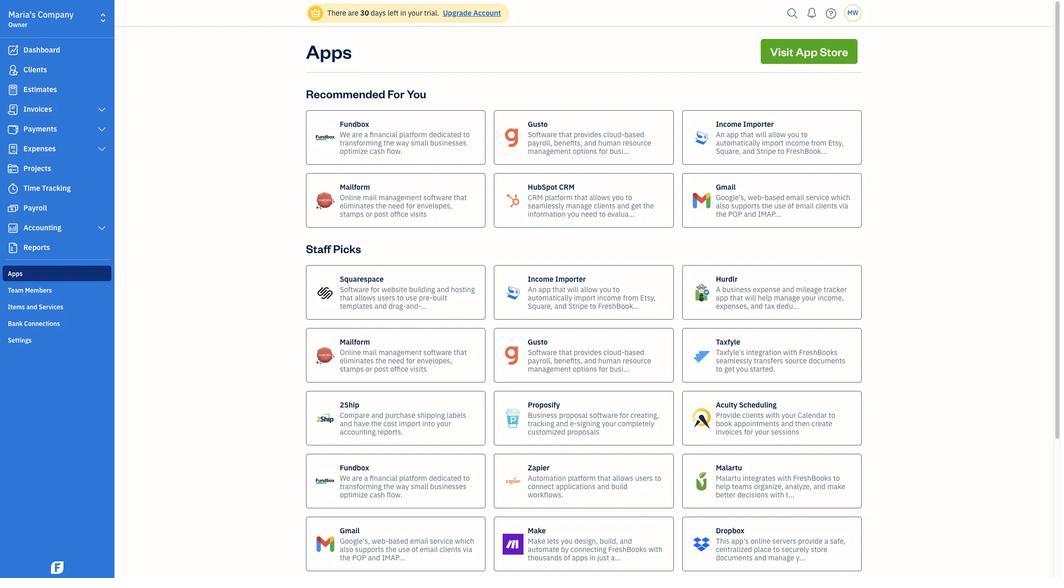 Task type: vqa. For each thing, say whether or not it's contained in the screenshot.


Task type: describe. For each thing, give the bounding box(es) containing it.
fundbox image
[[315, 127, 336, 148]]

then
[[795, 419, 810, 429]]

1 horizontal spatial crm
[[559, 182, 575, 192]]

0 horizontal spatial gmail
[[340, 527, 360, 536]]

online
[[751, 537, 771, 546]]

0 vertical spatial google's,
[[716, 193, 746, 202]]

allow for income importer image
[[769, 130, 786, 139]]

team members link
[[3, 283, 111, 298]]

a
[[716, 285, 721, 294]]

financial for fundbox image
[[370, 130, 398, 139]]

visit
[[771, 44, 794, 59]]

0 vertical spatial pop
[[729, 210, 743, 219]]

hurdlr image
[[691, 282, 712, 303]]

thousands
[[528, 554, 562, 563]]

app
[[796, 44, 818, 59]]

bank connections link
[[3, 316, 111, 332]]

with inside make make lets you design, build, and automate by connecting freshbooks with thousands of apps in just a...
[[649, 545, 663, 555]]

2 vertical spatial use
[[398, 545, 410, 555]]

1 vertical spatial web-
[[372, 537, 389, 546]]

1 gusto software that provides cloud-based payroll, benefits, and human resource management options for busi... from the top
[[528, 119, 652, 156]]

dashboard
[[23, 45, 60, 55]]

mw button
[[845, 4, 862, 22]]

manage inside hubspot crm crm platform that allows you to seamlessly manage clients and get the information you need to evalua...
[[566, 201, 592, 211]]

integrates
[[743, 474, 776, 483]]

hosting
[[451, 285, 475, 294]]

payroll link
[[3, 199, 111, 218]]

2 horizontal spatial of
[[788, 201, 794, 211]]

mail for picks
[[363, 348, 377, 357]]

0 vertical spatial gmail google's, web-based email service which also supports the use of email clients via the pop and imap...
[[716, 182, 851, 219]]

software for recommended for you
[[424, 193, 452, 202]]

upgrade
[[443, 8, 472, 18]]

dashboard link
[[3, 41, 111, 60]]

drag-
[[389, 302, 406, 311]]

make image
[[503, 534, 524, 555]]

you
[[407, 86, 427, 101]]

securely
[[782, 545, 810, 555]]

will for income importer image
[[756, 130, 767, 139]]

transforming for fundbox icon
[[340, 482, 382, 492]]

importer for income importer icon
[[556, 275, 586, 284]]

you inside taxfyle taxfyle's integration with freshbooks seamlessly transfers source documents to get you started.
[[737, 365, 749, 374]]

visit app store link
[[761, 39, 858, 64]]

0 horizontal spatial via
[[463, 545, 472, 555]]

bank connections
[[8, 320, 60, 328]]

allows inside zapier automation platform that allows users to connect applications and build workflows.
[[613, 474, 634, 483]]

1 human from the top
[[599, 138, 621, 148]]

etsy, for income importer image
[[829, 138, 844, 148]]

imap... for top gmail image
[[758, 210, 782, 219]]

store
[[811, 545, 828, 555]]

the inside hubspot crm crm platform that allows you to seamlessly manage clients and get the information you need to evalua...
[[644, 201, 654, 211]]

payment image
[[7, 124, 19, 135]]

of inside make make lets you design, build, and automate by connecting freshbooks with thousands of apps in just a...
[[564, 554, 571, 563]]

invoices link
[[3, 100, 111, 119]]

account
[[474, 8, 501, 18]]

envelopes, for recommended for you
[[417, 201, 453, 211]]

stamps for for
[[340, 210, 364, 219]]

projects link
[[3, 160, 111, 179]]

proposify image
[[503, 408, 524, 429]]

your left trial.
[[408, 8, 423, 18]]

1 horizontal spatial gmail
[[716, 182, 736, 192]]

0 vertical spatial which
[[831, 193, 851, 202]]

with inside taxfyle taxfyle's integration with freshbooks seamlessly transfers source documents to get you started.
[[784, 348, 798, 357]]

time tracking link
[[3, 180, 111, 198]]

zapier
[[528, 464, 550, 473]]

0 vertical spatial use
[[775, 201, 786, 211]]

documents inside taxfyle taxfyle's integration with freshbooks seamlessly transfers source documents to get you started.
[[809, 356, 846, 366]]

by
[[561, 545, 569, 555]]

freshbooks inside make make lets you design, build, and automate by connecting freshbooks with thousands of apps in just a...
[[609, 545, 647, 555]]

1 make from the top
[[528, 527, 546, 536]]

visits for recommended for you
[[410, 210, 427, 219]]

mailform online mail management software that eliminates the need for envelopes, stamps or post office visits for for
[[340, 182, 467, 219]]

app inside hurdlr a business expense and mileage tracker app that will help manage your income, expenses, and tax dedu...
[[716, 293, 729, 303]]

bank
[[8, 320, 23, 328]]

stripe for income importer icon
[[569, 302, 588, 311]]

taxfyle image
[[691, 345, 712, 366]]

post for for
[[374, 210, 389, 219]]

a inside dropbox this app's online servers provide a safe, centralized place to securely store documents and manage y...
[[825, 537, 829, 546]]

gusto for second gusto image from the bottom of the page
[[528, 119, 548, 129]]

payments link
[[3, 120, 111, 139]]

with up t...
[[778, 474, 792, 483]]

expense
[[753, 285, 781, 294]]

workflows.
[[528, 491, 564, 500]]

automatically for income importer image
[[716, 138, 761, 148]]

for inside squarespace software for website building and hosting that allows users to use pre-built templates and drag-and-...
[[371, 285, 380, 294]]

acuity scheduling provide clients with your calendar to book appointments and then create invoices for your sessions
[[716, 401, 836, 437]]

to inside acuity scheduling provide clients with your calendar to book appointments and then create invoices for your sessions
[[829, 411, 836, 420]]

app's
[[732, 537, 749, 546]]

1 horizontal spatial web-
[[748, 193, 765, 202]]

for
[[388, 86, 405, 101]]

that inside zapier automation platform that allows users to connect applications and build workflows.
[[598, 474, 611, 483]]

into
[[423, 419, 435, 429]]

items
[[8, 304, 25, 311]]

estimates
[[23, 85, 57, 94]]

servers
[[773, 537, 797, 546]]

mail for for
[[363, 193, 377, 202]]

have
[[354, 419, 369, 429]]

source
[[785, 356, 807, 366]]

crown image
[[310, 8, 321, 18]]

create
[[812, 419, 833, 429]]

income importer an app that will allow you to automatically import income from etsy, square, and stripe to freshbook... for income importer image
[[716, 119, 844, 156]]

connect
[[528, 482, 554, 492]]

import for income importer image
[[762, 138, 784, 148]]

office for picks
[[390, 365, 409, 374]]

build
[[612, 482, 628, 492]]

1 vertical spatial gmail google's, web-based email service which also supports the use of email clients via the pop and imap...
[[340, 527, 475, 563]]

there
[[328, 8, 346, 18]]

1 vertical spatial google's,
[[340, 537, 370, 546]]

owner
[[8, 21, 28, 29]]

with inside acuity scheduling provide clients with your calendar to book appointments and then create invoices for your sessions
[[766, 411, 780, 420]]

t...
[[786, 491, 795, 500]]

dedicated for fundbox icon
[[429, 474, 462, 483]]

hurdlr
[[716, 275, 738, 284]]

dropbox image
[[691, 534, 712, 555]]

for inside acuity scheduling provide clients with your calendar to book appointments and then create invoices for your sessions
[[745, 428, 754, 437]]

dedu...
[[777, 302, 799, 311]]

0 vertical spatial in
[[400, 8, 406, 18]]

payroll, for second gusto image
[[528, 356, 553, 366]]

1 gusto image from the top
[[503, 127, 524, 148]]

0 vertical spatial supports
[[731, 201, 761, 211]]

recommended for you
[[306, 86, 427, 101]]

stripe for income importer image
[[757, 147, 776, 156]]

0 vertical spatial gmail image
[[691, 190, 712, 211]]

fundbox we are a financial platform dedicated to transforming the way small businesses optimize cash flow. for fundbox icon
[[340, 464, 470, 500]]

items and services link
[[3, 299, 111, 315]]

to inside the malartu malartu integrates with freshbooks to help teams organize, analyze, and make better decisions with t...
[[834, 474, 840, 483]]

expenses link
[[3, 140, 111, 159]]

allows inside hubspot crm crm platform that allows you to seamlessly manage clients and get the information you need to evalua...
[[590, 193, 611, 202]]

1 vertical spatial pop
[[352, 554, 366, 563]]

accounting
[[340, 428, 376, 437]]

2ship compare and purchase shipping labels and have the cost import into your accounting reports.
[[340, 401, 467, 437]]

better
[[716, 491, 736, 500]]

your inside hurdlr a business expense and mileage tracker app that will help manage your income, expenses, and tax dedu...
[[802, 293, 817, 303]]

manage inside hurdlr a business expense and mileage tracker app that will help manage your income, expenses, and tax dedu...
[[774, 293, 800, 303]]

sessions
[[772, 428, 800, 437]]

provide
[[716, 411, 741, 420]]

income importer image
[[503, 282, 524, 303]]

apps inside main element
[[8, 270, 23, 278]]

cost
[[384, 419, 397, 429]]

a...
[[611, 554, 621, 563]]

services
[[39, 304, 63, 311]]

software for squarespace icon
[[340, 285, 369, 294]]

software for second gusto image
[[528, 348, 557, 357]]

and inside proposify business proposal software for creating, tracking and e-signing your completely customized proposals
[[556, 419, 569, 429]]

documents inside dropbox this app's online servers provide a safe, centralized place to securely store documents and manage y...
[[716, 554, 753, 563]]

trial.
[[424, 8, 439, 18]]

import for income importer icon
[[574, 293, 596, 303]]

small for fundbox image
[[411, 138, 429, 148]]

provides for second gusto image
[[574, 348, 602, 357]]

hubspot crm crm platform that allows you to seamlessly manage clients and get the information you need to evalua...
[[528, 182, 654, 219]]

team members
[[8, 287, 52, 295]]

chevron large down image for invoices
[[97, 106, 107, 114]]

creating,
[[631, 411, 659, 420]]

taxfyle's
[[716, 348, 745, 357]]

income for income importer image
[[786, 138, 810, 148]]

automation
[[528, 474, 566, 483]]

eliminates for picks
[[340, 356, 374, 366]]

reports
[[23, 243, 50, 253]]

apps link
[[3, 266, 111, 282]]

to inside taxfyle taxfyle's integration with freshbooks seamlessly transfers source documents to get you started.
[[716, 365, 723, 374]]

compare
[[340, 411, 370, 420]]

mw
[[848, 9, 859, 17]]

this
[[716, 537, 730, 546]]

and inside hubspot crm crm platform that allows you to seamlessly manage clients and get the information you need to evalua...
[[618, 201, 630, 211]]

invoices
[[716, 428, 743, 437]]

imap... for bottom gmail image
[[382, 554, 405, 563]]

integration
[[746, 348, 782, 357]]

1 vertical spatial service
[[430, 537, 453, 546]]

0 horizontal spatial crm
[[528, 193, 543, 202]]

and-
[[406, 302, 421, 311]]

and inside main element
[[26, 304, 37, 311]]

business
[[528, 411, 558, 420]]

help inside hurdlr a business expense and mileage tracker app that will help manage your income, expenses, and tax dedu...
[[758, 293, 773, 303]]

acuity scheduling image
[[691, 408, 712, 429]]

there are 30 days left in your trial. upgrade account
[[328, 8, 501, 18]]

design,
[[575, 537, 598, 546]]

etsy, for income importer icon
[[641, 293, 656, 303]]

office for for
[[390, 210, 409, 219]]

store
[[820, 44, 849, 59]]

mailform for for
[[340, 182, 370, 192]]

income importer an app that will allow you to automatically import income from etsy, square, and stripe to freshbook... for income importer icon
[[528, 275, 656, 311]]

y...
[[797, 554, 806, 563]]

busi... for second gusto image from the bottom of the page
[[610, 147, 630, 156]]

manage inside dropbox this app's online servers provide a safe, centralized place to securely store documents and manage y...
[[769, 554, 795, 563]]

estimates link
[[3, 81, 111, 99]]

0 vertical spatial apps
[[306, 39, 352, 64]]

you inside make make lets you design, build, and automate by connecting freshbooks with thousands of apps in just a...
[[561, 537, 573, 546]]

platform inside hubspot crm crm platform that allows you to seamlessly manage clients and get the information you need to evalua...
[[545, 193, 573, 202]]

way for fundbox image
[[396, 138, 409, 148]]

income,
[[818, 293, 844, 303]]

malartu malartu integrates with freshbooks to help teams organize, analyze, and make better decisions with t...
[[716, 464, 846, 500]]

apps
[[572, 554, 588, 563]]

0 horizontal spatial also
[[340, 545, 354, 555]]

go to help image
[[823, 5, 840, 21]]

tax
[[765, 302, 775, 311]]

report image
[[7, 243, 19, 254]]

square, for income importer image
[[716, 147, 741, 156]]

tracking
[[42, 184, 71, 193]]

your inside proposify business proposal software for creating, tracking and e-signing your completely customized proposals
[[602, 419, 617, 429]]

expense image
[[7, 144, 19, 155]]

a for fundbox image
[[364, 130, 368, 139]]

income for income importer image
[[716, 119, 742, 129]]

1 horizontal spatial service
[[806, 193, 830, 202]]

calendar
[[798, 411, 827, 420]]

get inside hubspot crm crm platform that allows you to seamlessly manage clients and get the information you need to evalua...
[[631, 201, 642, 211]]

payroll, for second gusto image from the bottom of the page
[[528, 138, 553, 148]]

teams
[[732, 482, 753, 492]]

and inside zapier automation platform that allows users to connect applications and build workflows.
[[598, 482, 610, 492]]

or for picks
[[366, 365, 373, 374]]

provides for second gusto image from the bottom of the page
[[574, 130, 602, 139]]



Task type: locate. For each thing, give the bounding box(es) containing it.
chevron large down image
[[97, 125, 107, 134], [97, 145, 107, 154]]

options for second gusto image
[[573, 365, 597, 374]]

documents down app's
[[716, 554, 753, 563]]

client image
[[7, 65, 19, 75]]

maria's
[[8, 9, 36, 20]]

flow. for fundbox icon
[[387, 491, 403, 500]]

1 malartu from the top
[[716, 464, 742, 473]]

1 financial from the top
[[370, 130, 398, 139]]

automatically for income importer icon
[[528, 293, 572, 303]]

1 or from the top
[[366, 210, 373, 219]]

2 gusto image from the top
[[503, 345, 524, 366]]

software for second gusto image from the bottom of the page
[[528, 130, 557, 139]]

upgrade account link
[[441, 8, 501, 18]]

are for fundbox icon
[[352, 474, 363, 483]]

freshbooks for documents
[[800, 348, 838, 357]]

crm right hubspot
[[559, 182, 575, 192]]

get inside taxfyle taxfyle's integration with freshbooks seamlessly transfers source documents to get you started.
[[725, 365, 735, 374]]

freshbooks right transfers
[[800, 348, 838, 357]]

left
[[388, 8, 399, 18]]

1 horizontal spatial of
[[564, 554, 571, 563]]

search image
[[785, 5, 801, 21]]

income
[[786, 138, 810, 148], [598, 293, 622, 303]]

clients inside hubspot crm crm platform that allows you to seamlessly manage clients and get the information you need to evalua...
[[594, 201, 616, 211]]

chevron large down image down invoices link
[[97, 125, 107, 134]]

2 vertical spatial freshbooks
[[609, 545, 647, 555]]

1 vertical spatial transforming
[[340, 482, 382, 492]]

2 fundbox we are a financial platform dedicated to transforming the way small businesses optimize cash flow. from the top
[[340, 464, 470, 500]]

platform
[[399, 130, 427, 139], [545, 193, 573, 202], [399, 474, 427, 483], [568, 474, 596, 483]]

0 vertical spatial fundbox
[[340, 119, 369, 129]]

businesses for fundbox icon
[[430, 482, 467, 492]]

software inside squarespace software for website building and hosting that allows users to use pre-built templates and drag-and-...
[[340, 285, 369, 294]]

income importer image
[[691, 127, 712, 148]]

1 cash from the top
[[370, 147, 385, 156]]

expenses,
[[716, 302, 749, 311]]

users right "build"
[[635, 474, 653, 483]]

that
[[559, 130, 572, 139], [741, 130, 754, 139], [454, 193, 467, 202], [575, 193, 588, 202], [553, 285, 566, 294], [340, 293, 353, 303], [730, 293, 743, 303], [454, 348, 467, 357], [559, 348, 572, 357], [598, 474, 611, 483]]

cash for fundbox image
[[370, 147, 385, 156]]

online
[[340, 193, 361, 202], [340, 348, 361, 357]]

email
[[787, 193, 805, 202], [796, 201, 814, 211], [410, 537, 428, 546], [420, 545, 438, 555]]

2 mail from the top
[[363, 348, 377, 357]]

a for fundbox icon
[[364, 474, 368, 483]]

online for picks
[[340, 348, 361, 357]]

stamps up 2ship
[[340, 365, 364, 374]]

fundbox for fundbox image
[[340, 119, 369, 129]]

1 vertical spatial supports
[[355, 545, 384, 555]]

an for income importer icon
[[528, 285, 537, 294]]

app right income importer icon
[[539, 285, 551, 294]]

1 vertical spatial stamps
[[340, 365, 364, 374]]

stamps up picks
[[340, 210, 364, 219]]

options up hubspot crm crm platform that allows you to seamlessly manage clients and get the information you need to evalua...
[[573, 147, 597, 156]]

1 vertical spatial stripe
[[569, 302, 588, 311]]

2 post from the top
[[374, 365, 389, 374]]

2 busi... from the top
[[610, 365, 630, 374]]

fundbox
[[340, 119, 369, 129], [340, 464, 369, 473]]

gusto software that provides cloud-based payroll, benefits, and human resource management options for busi...
[[528, 119, 652, 156], [528, 338, 652, 374]]

1 vertical spatial office
[[390, 365, 409, 374]]

1 mailform image from the top
[[315, 190, 336, 211]]

an
[[716, 130, 725, 139], [528, 285, 537, 294]]

malartu
[[716, 464, 742, 473], [716, 474, 741, 483]]

1 mailform from the top
[[340, 182, 370, 192]]

0 horizontal spatial allows
[[355, 293, 376, 303]]

help left the teams at the right bottom
[[716, 482, 731, 492]]

that inside hubspot crm crm platform that allows you to seamlessly manage clients and get the information you need to evalua...
[[575, 193, 588, 202]]

apps down there
[[306, 39, 352, 64]]

1 vertical spatial income importer an app that will allow you to automatically import income from etsy, square, and stripe to freshbook...
[[528, 275, 656, 311]]

financial for fundbox icon
[[370, 474, 398, 483]]

1 vertical spatial mailform online mail management software that eliminates the need for envelopes, stamps or post office visits
[[340, 338, 467, 374]]

fundbox right fundbox icon
[[340, 464, 369, 473]]

make left lets
[[528, 537, 546, 546]]

financial down the reports.
[[370, 474, 398, 483]]

1 payroll, from the top
[[528, 138, 553, 148]]

fundbox we are a financial platform dedicated to transforming the way small businesses optimize cash flow. down "for"
[[340, 119, 470, 156]]

1 fundbox we are a financial platform dedicated to transforming the way small businesses optimize cash flow. from the top
[[340, 119, 470, 156]]

team
[[8, 287, 24, 295]]

decisions
[[738, 491, 769, 500]]

taxfyle taxfyle's integration with freshbooks seamlessly transfers source documents to get you started.
[[716, 338, 846, 374]]

optimize right fundbox image
[[340, 147, 368, 156]]

platform inside zapier automation platform that allows users to connect applications and build workflows.
[[568, 474, 596, 483]]

2 optimize from the top
[[340, 491, 368, 500]]

0 vertical spatial cash
[[370, 147, 385, 156]]

crm down hubspot
[[528, 193, 543, 202]]

malartu image
[[691, 471, 712, 492]]

freshbooks right "connecting" in the bottom of the page
[[609, 545, 647, 555]]

need inside hubspot crm crm platform that allows you to seamlessly manage clients and get the information you need to evalua...
[[581, 210, 598, 219]]

chevron large down image for expenses
[[97, 145, 107, 154]]

freshbooks inside taxfyle taxfyle's integration with freshbooks seamlessly transfers source documents to get you started.
[[800, 348, 838, 357]]

a left safe,
[[825, 537, 829, 546]]

import
[[762, 138, 784, 148], [574, 293, 596, 303], [399, 419, 421, 429]]

your left sessions
[[755, 428, 770, 437]]

envelopes, for staff picks
[[417, 356, 453, 366]]

2 businesses from the top
[[430, 482, 467, 492]]

0 horizontal spatial income importer an app that will allow you to automatically import income from etsy, square, and stripe to freshbook...
[[528, 275, 656, 311]]

an for income importer image
[[716, 130, 725, 139]]

1 horizontal spatial import
[[574, 293, 596, 303]]

fundbox image
[[315, 471, 336, 492]]

2 fundbox from the top
[[340, 464, 369, 473]]

chevron large down image for payments
[[97, 125, 107, 134]]

1 chevron large down image from the top
[[97, 125, 107, 134]]

and
[[585, 138, 597, 148], [743, 147, 755, 156], [618, 201, 630, 211], [744, 210, 757, 219], [437, 285, 449, 294], [783, 285, 795, 294], [375, 302, 387, 311], [555, 302, 567, 311], [751, 302, 763, 311], [26, 304, 37, 311], [585, 356, 597, 366], [371, 411, 384, 420], [340, 419, 352, 429], [556, 419, 569, 429], [782, 419, 794, 429], [598, 482, 610, 492], [814, 482, 826, 492], [620, 537, 632, 546], [368, 554, 380, 563], [755, 554, 767, 563]]

apps up team
[[8, 270, 23, 278]]

platform down hubspot
[[545, 193, 573, 202]]

options for second gusto image from the bottom of the page
[[573, 147, 597, 156]]

seamlessly inside hubspot crm crm platform that allows you to seamlessly manage clients and get the information you need to evalua...
[[528, 201, 565, 211]]

freshbooks up t...
[[794, 474, 832, 483]]

1 vertical spatial also
[[340, 545, 354, 555]]

1 horizontal spatial automatically
[[716, 138, 761, 148]]

with right a...
[[649, 545, 663, 555]]

1 vertical spatial manage
[[774, 293, 800, 303]]

benefits, up proposify
[[554, 356, 583, 366]]

gusto for second gusto image
[[528, 338, 548, 347]]

chevron large down image down estimates 'link'
[[97, 106, 107, 114]]

1 horizontal spatial income
[[716, 119, 742, 129]]

we right fundbox image
[[340, 130, 350, 139]]

accounting link
[[3, 219, 111, 238]]

1 eliminates from the top
[[340, 201, 374, 211]]

stamps for picks
[[340, 365, 364, 374]]

chevron large down image for accounting
[[97, 224, 107, 233]]

invoice image
[[7, 105, 19, 115]]

1 vertical spatial chevron large down image
[[97, 145, 107, 154]]

centralized
[[716, 545, 752, 555]]

eliminates up 2ship
[[340, 356, 374, 366]]

1 horizontal spatial seamlessly
[[716, 356, 753, 366]]

eliminates up picks
[[340, 201, 374, 211]]

zapier automation platform that allows users to connect applications and build workflows.
[[528, 464, 662, 500]]

2 vertical spatial import
[[399, 419, 421, 429]]

1 vertical spatial resource
[[623, 356, 652, 366]]

picks
[[333, 242, 361, 256]]

1 fundbox from the top
[[340, 119, 369, 129]]

0 horizontal spatial in
[[400, 8, 406, 18]]

30
[[360, 8, 369, 18]]

app down 'hurdlr'
[[716, 293, 729, 303]]

1 vertical spatial apps
[[8, 270, 23, 278]]

1 vertical spatial import
[[574, 293, 596, 303]]

1 online from the top
[[340, 193, 361, 202]]

transforming right fundbox image
[[340, 138, 382, 148]]

cloud- for second gusto image
[[604, 348, 625, 357]]

app for income importer image
[[727, 130, 739, 139]]

evalua...
[[608, 210, 635, 219]]

or for for
[[366, 210, 373, 219]]

completely
[[618, 419, 655, 429]]

1 dedicated from the top
[[429, 130, 462, 139]]

clients inside acuity scheduling provide clients with your calendar to book appointments and then create invoices for your sessions
[[743, 411, 764, 420]]

your inside 2ship compare and purchase shipping labels and have the cost import into your accounting reports.
[[437, 419, 451, 429]]

transforming right fundbox icon
[[340, 482, 382, 492]]

a
[[364, 130, 368, 139], [364, 474, 368, 483], [825, 537, 829, 546]]

information
[[528, 210, 566, 219]]

1 vertical spatial post
[[374, 365, 389, 374]]

1 vertical spatial an
[[528, 285, 537, 294]]

dashboard image
[[7, 45, 19, 56]]

square, for income importer icon
[[528, 302, 553, 311]]

proposal
[[559, 411, 588, 420]]

1 stamps from the top
[[340, 210, 364, 219]]

optimize right fundbox icon
[[340, 491, 368, 500]]

and inside acuity scheduling provide clients with your calendar to book appointments and then create invoices for your sessions
[[782, 419, 794, 429]]

0 vertical spatial documents
[[809, 356, 846, 366]]

1 vertical spatial allows
[[355, 293, 376, 303]]

1 small from the top
[[411, 138, 429, 148]]

with right integration
[[784, 348, 798, 357]]

2 visits from the top
[[410, 365, 427, 374]]

mailform for picks
[[340, 338, 370, 347]]

2 online from the top
[[340, 348, 361, 357]]

1 optimize from the top
[[340, 147, 368, 156]]

your right 'signing' on the bottom
[[602, 419, 617, 429]]

your up sessions
[[782, 411, 796, 420]]

main element
[[0, 0, 141, 579]]

businesses for fundbox image
[[430, 138, 467, 148]]

mailform image for staff
[[315, 345, 336, 366]]

automatically
[[716, 138, 761, 148], [528, 293, 572, 303]]

2 resource from the top
[[623, 356, 652, 366]]

optimize for fundbox image
[[340, 147, 368, 156]]

malartu up better in the right bottom of the page
[[716, 474, 741, 483]]

freshbooks for organize,
[[794, 474, 832, 483]]

0 horizontal spatial supports
[[355, 545, 384, 555]]

1 way from the top
[[396, 138, 409, 148]]

1 mail from the top
[[363, 193, 377, 202]]

staff picks
[[306, 242, 361, 256]]

users inside zapier automation platform that allows users to connect applications and build workflows.
[[635, 474, 653, 483]]

...
[[421, 302, 427, 311]]

1 we from the top
[[340, 130, 350, 139]]

from for income importer icon
[[623, 293, 639, 303]]

dropbox
[[716, 527, 745, 536]]

0 vertical spatial businesses
[[430, 138, 467, 148]]

2 dedicated from the top
[[429, 474, 462, 483]]

allows up evalua...
[[590, 193, 611, 202]]

1 cloud- from the top
[[604, 130, 625, 139]]

gmail image
[[691, 190, 712, 211], [315, 534, 336, 555]]

to inside dropbox this app's online servers provide a safe, centralized place to securely store documents and manage y...
[[774, 545, 780, 555]]

optimize for fundbox icon
[[340, 491, 368, 500]]

1 vertical spatial seamlessly
[[716, 356, 753, 366]]

get
[[631, 201, 642, 211], [725, 365, 735, 374]]

seamlessly down taxfyle on the bottom of the page
[[716, 356, 753, 366]]

2 options from the top
[[573, 365, 597, 374]]

2 stamps from the top
[[340, 365, 364, 374]]

eliminates for for
[[340, 201, 374, 211]]

users left and-
[[378, 293, 396, 303]]

0 vertical spatial transforming
[[340, 138, 382, 148]]

benefits, up hubspot
[[554, 138, 583, 148]]

2 envelopes, from the top
[[417, 356, 453, 366]]

transforming
[[340, 138, 382, 148], [340, 482, 382, 492]]

2 office from the top
[[390, 365, 409, 374]]

we right fundbox icon
[[340, 474, 350, 483]]

0 horizontal spatial gmail image
[[315, 534, 336, 555]]

chart image
[[7, 223, 19, 234]]

1 vertical spatial or
[[366, 365, 373, 374]]

0 vertical spatial or
[[366, 210, 373, 219]]

time
[[23, 184, 40, 193]]

1 envelopes, from the top
[[417, 201, 453, 211]]

2 make from the top
[[528, 537, 546, 546]]

chevron large down image
[[97, 106, 107, 114], [97, 224, 107, 233]]

1 mailform online mail management software that eliminates the need for envelopes, stamps or post office visits from the top
[[340, 182, 467, 219]]

recommended
[[306, 86, 386, 101]]

automatically right income importer image
[[716, 138, 761, 148]]

help inside the malartu malartu integrates with freshbooks to help teams organize, analyze, and make better decisions with t...
[[716, 482, 731, 492]]

shipping
[[417, 411, 445, 420]]

online for for
[[340, 193, 361, 202]]

benefits, for second gusto image from the bottom of the page
[[554, 138, 583, 148]]

1 vertical spatial gusto
[[528, 338, 548, 347]]

business
[[723, 285, 752, 294]]

chevron large down image down payroll link
[[97, 224, 107, 233]]

that inside hurdlr a business expense and mileage tracker app that will help manage your income, expenses, and tax dedu...
[[730, 293, 743, 303]]

we for fundbox image
[[340, 130, 350, 139]]

are left 30
[[348, 8, 359, 18]]

need for picks
[[388, 356, 405, 366]]

seamlessly down hubspot
[[528, 201, 565, 211]]

freshbook... for income importer icon
[[598, 302, 639, 311]]

1 vertical spatial are
[[352, 130, 363, 139]]

freshbook... for income importer image
[[787, 147, 828, 156]]

income for income importer icon
[[598, 293, 622, 303]]

2 flow. from the top
[[387, 491, 403, 500]]

human
[[599, 138, 621, 148], [599, 356, 621, 366]]

fundbox for fundbox icon
[[340, 464, 369, 473]]

fundbox we are a financial platform dedicated to transforming the way small businesses optimize cash flow. down the reports.
[[340, 464, 470, 500]]

dedicated for fundbox image
[[429, 130, 462, 139]]

2 cash from the top
[[370, 491, 385, 500]]

2 chevron large down image from the top
[[97, 145, 107, 154]]

cash for fundbox icon
[[370, 491, 385, 500]]

automatically right income importer icon
[[528, 293, 572, 303]]

we
[[340, 130, 350, 139], [340, 474, 350, 483]]

import for '2ship' image
[[399, 419, 421, 429]]

payroll, up hubspot
[[528, 138, 553, 148]]

1 vertical spatial gmail image
[[315, 534, 336, 555]]

2 or from the top
[[366, 365, 373, 374]]

your left income,
[[802, 293, 817, 303]]

for inside proposify business proposal software for creating, tracking and e-signing your completely customized proposals
[[620, 411, 629, 420]]

days
[[371, 8, 386, 18]]

pre-
[[419, 293, 433, 303]]

1 visits from the top
[[410, 210, 427, 219]]

2 gusto software that provides cloud-based payroll, benefits, and human resource management options for busi... from the top
[[528, 338, 652, 374]]

crm
[[559, 182, 575, 192], [528, 193, 543, 202]]

place
[[754, 545, 772, 555]]

2 benefits, from the top
[[554, 356, 583, 366]]

manage
[[566, 201, 592, 211], [774, 293, 800, 303], [769, 554, 795, 563]]

dropbox this app's online servers provide a safe, centralized place to securely store documents and manage y...
[[716, 527, 846, 563]]

mailform image for recommended
[[315, 190, 336, 211]]

1 vertical spatial malartu
[[716, 474, 741, 483]]

will inside hurdlr a business expense and mileage tracker app that will help manage your income, expenses, and tax dedu...
[[745, 293, 757, 303]]

with left t...
[[771, 491, 785, 500]]

importer for income importer image
[[744, 119, 774, 129]]

reports.
[[378, 428, 403, 437]]

benefits, for second gusto image
[[554, 356, 583, 366]]

0 vertical spatial mailform online mail management software that eliminates the need for envelopes, stamps or post office visits
[[340, 182, 467, 219]]

0 vertical spatial users
[[378, 293, 396, 303]]

chevron large down image up projects link
[[97, 145, 107, 154]]

connections
[[24, 320, 60, 328]]

1 busi... from the top
[[610, 147, 630, 156]]

payments
[[23, 124, 57, 134]]

gusto image
[[503, 127, 524, 148], [503, 345, 524, 366]]

seamlessly inside taxfyle taxfyle's integration with freshbooks seamlessly transfers source documents to get you started.
[[716, 356, 753, 366]]

hubspot crm image
[[503, 190, 524, 211]]

project image
[[7, 164, 19, 174]]

customized
[[528, 428, 566, 437]]

financial down "for"
[[370, 130, 398, 139]]

are right fundbox icon
[[352, 474, 363, 483]]

0 horizontal spatial allow
[[581, 285, 598, 294]]

your right into
[[437, 419, 451, 429]]

cloud-
[[604, 130, 625, 139], [604, 348, 625, 357]]

post for picks
[[374, 365, 389, 374]]

1 flow. from the top
[[387, 147, 403, 156]]

importer
[[744, 119, 774, 129], [556, 275, 586, 284]]

0 vertical spatial allows
[[590, 193, 611, 202]]

and inside the malartu malartu integrates with freshbooks to help teams organize, analyze, and make better decisions with t...
[[814, 482, 826, 492]]

users inside squarespace software for website building and hosting that allows users to use pre-built templates and drag-and-...
[[378, 293, 396, 303]]

clients
[[594, 201, 616, 211], [816, 201, 838, 211], [743, 411, 764, 420], [440, 545, 461, 555]]

1 vertical spatial gusto image
[[503, 345, 524, 366]]

platform right automation
[[568, 474, 596, 483]]

software inside proposify business proposal software for creating, tracking and e-signing your completely customized proposals
[[590, 411, 618, 420]]

0 vertical spatial mail
[[363, 193, 377, 202]]

freshbooks inside the malartu malartu integrates with freshbooks to help teams organize, analyze, and make better decisions with t...
[[794, 474, 832, 483]]

we for fundbox icon
[[340, 474, 350, 483]]

0 vertical spatial optimize
[[340, 147, 368, 156]]

1 vertical spatial envelopes,
[[417, 356, 453, 366]]

square, right income importer image
[[716, 147, 741, 156]]

payroll, up proposify
[[528, 356, 553, 366]]

0 horizontal spatial automatically
[[528, 293, 572, 303]]

2 payroll, from the top
[[528, 356, 553, 366]]

1 horizontal spatial get
[[725, 365, 735, 374]]

2 horizontal spatial allows
[[613, 474, 634, 483]]

1 horizontal spatial via
[[839, 201, 849, 211]]

0 horizontal spatial documents
[[716, 554, 753, 563]]

a right fundbox icon
[[364, 474, 368, 483]]

software
[[528, 130, 557, 139], [340, 285, 369, 294], [528, 348, 557, 357]]

0 vertical spatial human
[[599, 138, 621, 148]]

0 horizontal spatial of
[[412, 545, 418, 555]]

resource for second gusto image
[[623, 356, 652, 366]]

2 vertical spatial are
[[352, 474, 363, 483]]

provides
[[574, 130, 602, 139], [574, 348, 602, 357]]

1 office from the top
[[390, 210, 409, 219]]

an right income importer icon
[[528, 285, 537, 294]]

2 financial from the top
[[370, 474, 398, 483]]

0 vertical spatial gmail
[[716, 182, 736, 192]]

are
[[348, 8, 359, 18], [352, 130, 363, 139], [352, 474, 363, 483]]

built
[[433, 293, 448, 303]]

notifications image
[[804, 3, 821, 23]]

which
[[831, 193, 851, 202], [455, 537, 475, 546]]

mailform image
[[315, 190, 336, 211], [315, 345, 336, 366]]

0 vertical spatial busi...
[[610, 147, 630, 156]]

0 horizontal spatial importer
[[556, 275, 586, 284]]

templates
[[340, 302, 373, 311]]

1 transforming from the top
[[340, 138, 382, 148]]

2 chevron large down image from the top
[[97, 224, 107, 233]]

1 benefits, from the top
[[554, 138, 583, 148]]

app right income importer image
[[727, 130, 739, 139]]

flow. for fundbox image
[[387, 147, 403, 156]]

mileage
[[797, 285, 822, 294]]

0 vertical spatial square,
[[716, 147, 741, 156]]

dedicated
[[429, 130, 462, 139], [429, 474, 462, 483]]

online up picks
[[340, 193, 361, 202]]

with down scheduling
[[766, 411, 780, 420]]

hurdlr a business expense and mileage tracker app that will help manage your income, expenses, and tax dedu...
[[716, 275, 847, 311]]

income right income importer icon
[[528, 275, 554, 284]]

in
[[400, 8, 406, 18], [590, 554, 596, 563]]

1 vertical spatial payroll,
[[528, 356, 553, 366]]

2 transforming from the top
[[340, 482, 382, 492]]

2 we from the top
[[340, 474, 350, 483]]

0 vertical spatial way
[[396, 138, 409, 148]]

a down recommended for you
[[364, 130, 368, 139]]

documents right source
[[809, 356, 846, 366]]

need for for
[[388, 201, 405, 211]]

in left just at the right
[[590, 554, 596, 563]]

allows down squarespace
[[355, 293, 376, 303]]

2 mailform from the top
[[340, 338, 370, 347]]

cloud- for second gusto image from the bottom of the page
[[604, 130, 625, 139]]

help left dedu...
[[758, 293, 773, 303]]

taxfyle
[[716, 338, 741, 347]]

mailform online mail management software that eliminates the need for envelopes, stamps or post office visits for picks
[[340, 338, 467, 374]]

to inside zapier automation platform that allows users to connect applications and build workflows.
[[655, 474, 662, 483]]

squarespace image
[[315, 282, 336, 303]]

envelopes,
[[417, 201, 453, 211], [417, 356, 453, 366]]

1 vertical spatial importer
[[556, 275, 586, 284]]

2 malartu from the top
[[716, 474, 741, 483]]

imap...
[[758, 210, 782, 219], [382, 554, 405, 563]]

0 vertical spatial via
[[839, 201, 849, 211]]

users
[[378, 293, 396, 303], [635, 474, 653, 483]]

1 vertical spatial gusto software that provides cloud-based payroll, benefits, and human resource management options for busi...
[[528, 338, 652, 374]]

online down templates
[[340, 348, 361, 357]]

allows inside squarespace software for website building and hosting that allows users to use pre-built templates and drag-and-...
[[355, 293, 376, 303]]

2ship image
[[315, 408, 336, 429]]

from for income importer image
[[812, 138, 827, 148]]

1 chevron large down image from the top
[[97, 106, 107, 114]]

1 horizontal spatial help
[[758, 293, 773, 303]]

1 post from the top
[[374, 210, 389, 219]]

2 vertical spatial software
[[528, 348, 557, 357]]

2 gusto from the top
[[528, 338, 548, 347]]

2 mailform online mail management software that eliminates the need for envelopes, stamps or post office visits from the top
[[340, 338, 467, 374]]

for
[[599, 147, 608, 156], [406, 201, 415, 211], [371, 285, 380, 294], [406, 356, 415, 366], [599, 365, 608, 374], [620, 411, 629, 420], [745, 428, 754, 437]]

connecting
[[571, 545, 607, 555]]

and inside dropbox this app's online servers provide a safe, centralized place to securely store documents and manage y...
[[755, 554, 767, 563]]

0 vertical spatial seamlessly
[[528, 201, 565, 211]]

1 horizontal spatial also
[[716, 201, 730, 211]]

that inside squarespace software for website building and hosting that allows users to use pre-built templates and drag-and-...
[[340, 293, 353, 303]]

app for income importer icon
[[539, 285, 551, 294]]

and inside make make lets you design, build, and automate by connecting freshbooks with thousands of apps in just a...
[[620, 537, 632, 546]]

options up 'proposal'
[[573, 365, 597, 374]]

1 businesses from the top
[[430, 138, 467, 148]]

way for fundbox icon
[[396, 482, 409, 492]]

automate
[[528, 545, 560, 555]]

visits for staff picks
[[410, 365, 427, 374]]

2 human from the top
[[599, 356, 621, 366]]

2 way from the top
[[396, 482, 409, 492]]

0 horizontal spatial which
[[455, 537, 475, 546]]

small for fundbox icon
[[411, 482, 429, 492]]

safe,
[[830, 537, 846, 546]]

0 vertical spatial income
[[716, 119, 742, 129]]

0 vertical spatial stamps
[[340, 210, 364, 219]]

1 horizontal spatial importer
[[744, 119, 774, 129]]

projects
[[23, 164, 51, 173]]

platform down "you"
[[399, 130, 427, 139]]

1 horizontal spatial documents
[[809, 356, 846, 366]]

0 vertical spatial freshbook...
[[787, 147, 828, 156]]

2 small from the top
[[411, 482, 429, 492]]

0 vertical spatial are
[[348, 8, 359, 18]]

will for income importer icon
[[568, 285, 579, 294]]

gusto
[[528, 119, 548, 129], [528, 338, 548, 347]]

of
[[788, 201, 794, 211], [412, 545, 418, 555], [564, 554, 571, 563]]

transforming for fundbox image
[[340, 138, 382, 148]]

0 vertical spatial income
[[786, 138, 810, 148]]

1 vertical spatial freshbook...
[[598, 302, 639, 311]]

busi... for second gusto image
[[610, 365, 630, 374]]

fundbox down the recommended at the top left of page
[[340, 119, 369, 129]]

1 horizontal spatial gmail google's, web-based email service which also supports the use of email clients via the pop and imap...
[[716, 182, 851, 219]]

platform down the reports.
[[399, 474, 427, 483]]

0 vertical spatial etsy,
[[829, 138, 844, 148]]

1 horizontal spatial allows
[[590, 193, 611, 202]]

1 gusto from the top
[[528, 119, 548, 129]]

square, right income importer icon
[[528, 302, 553, 311]]

0 vertical spatial online
[[340, 193, 361, 202]]

clients
[[23, 65, 47, 74]]

apps
[[306, 39, 352, 64], [8, 270, 23, 278]]

income for income importer icon
[[528, 275, 554, 284]]

1 vertical spatial optimize
[[340, 491, 368, 500]]

0 vertical spatial allow
[[769, 130, 786, 139]]

1 vertical spatial a
[[364, 474, 368, 483]]

2 cloud- from the top
[[604, 348, 625, 357]]

an right income importer image
[[716, 130, 725, 139]]

money image
[[7, 204, 19, 214]]

timer image
[[7, 184, 19, 194]]

zapier image
[[503, 471, 524, 492]]

tracking
[[528, 419, 555, 429]]

import inside 2ship compare and purchase shipping labels and have the cost import into your accounting reports.
[[399, 419, 421, 429]]

1 provides from the top
[[574, 130, 602, 139]]

software for staff picks
[[424, 348, 452, 357]]

company
[[38, 9, 74, 20]]

1 vertical spatial get
[[725, 365, 735, 374]]

1 vertical spatial automatically
[[528, 293, 572, 303]]

proposify
[[528, 401, 560, 410]]

allows right applications
[[613, 474, 634, 483]]

resource for second gusto image from the bottom of the page
[[623, 138, 652, 148]]

0 vertical spatial stripe
[[757, 147, 776, 156]]

2 provides from the top
[[574, 348, 602, 357]]

1 vertical spatial freshbooks
[[794, 474, 832, 483]]

1 options from the top
[[573, 147, 597, 156]]

income right income importer image
[[716, 119, 742, 129]]

etsy,
[[829, 138, 844, 148], [641, 293, 656, 303]]

fundbox we are a financial platform dedicated to transforming the way small businesses optimize cash flow. for fundbox image
[[340, 119, 470, 156]]

in inside make make lets you design, build, and automate by connecting freshbooks with thousands of apps in just a...
[[590, 554, 596, 563]]

are for fundbox image
[[352, 130, 363, 139]]

estimate image
[[7, 85, 19, 95]]

2 mailform image from the top
[[315, 345, 336, 366]]

make up automate
[[528, 527, 546, 536]]

0 vertical spatial web-
[[748, 193, 765, 202]]

0 vertical spatial mailform image
[[315, 190, 336, 211]]

malartu up the teams at the right bottom
[[716, 464, 742, 473]]

use inside squarespace software for website building and hosting that allows users to use pre-built templates and drag-and-...
[[406, 293, 417, 303]]

freshbooks image
[[49, 562, 66, 575]]

the inside 2ship compare and purchase shipping labels and have the cost import into your accounting reports.
[[371, 419, 382, 429]]

freshbook...
[[787, 147, 828, 156], [598, 302, 639, 311]]

to inside squarespace software for website building and hosting that allows users to use pre-built templates and drag-and-...
[[397, 293, 404, 303]]

allow for income importer icon
[[581, 285, 598, 294]]

2 eliminates from the top
[[340, 356, 374, 366]]

0 vertical spatial dedicated
[[429, 130, 462, 139]]

0 horizontal spatial service
[[430, 537, 453, 546]]

1 resource from the top
[[623, 138, 652, 148]]

are right fundbox image
[[352, 130, 363, 139]]

in right "left"
[[400, 8, 406, 18]]

0 vertical spatial fundbox we are a financial platform dedicated to transforming the way small businesses optimize cash flow.
[[340, 119, 470, 156]]



